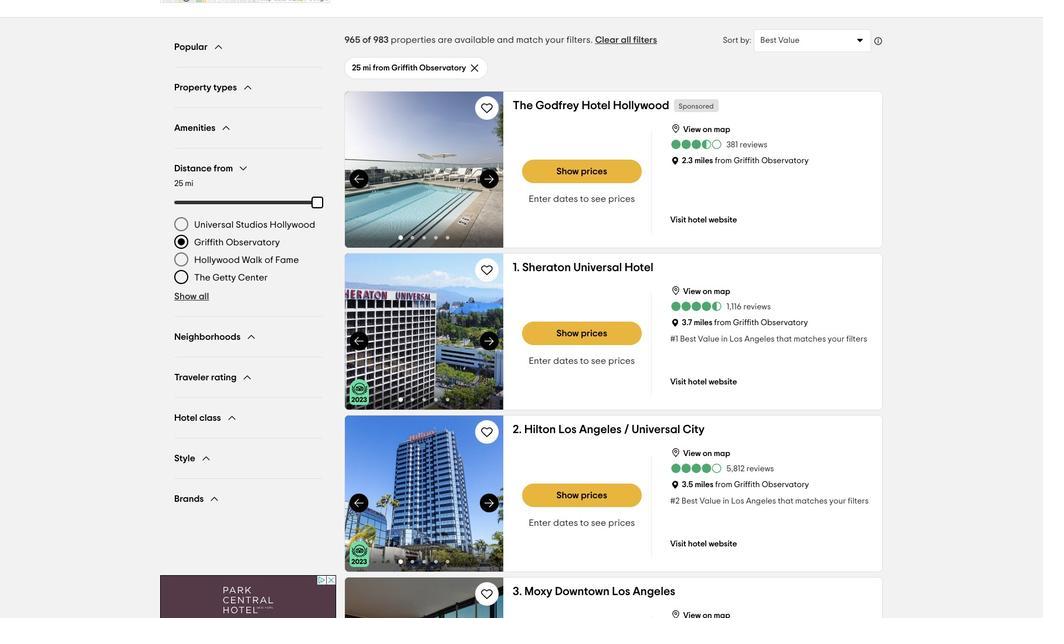 Task type: vqa. For each thing, say whether or not it's contained in the screenshot.
"FROM" within group
yes



Task type: describe. For each thing, give the bounding box(es) containing it.
the godfrey hotel hollywood
[[513, 100, 670, 112]]

griffith for 3.5
[[735, 481, 760, 489]]

0 vertical spatial miles
[[695, 157, 714, 165]]

3.5 miles from griffith observatory
[[682, 481, 809, 489]]

1 map from the top
[[714, 126, 731, 134]]

clear
[[595, 35, 619, 45]]

25 for 25 mi
[[174, 180, 183, 188]]

show for 3.7
[[557, 329, 579, 338]]

1,116 reviews link
[[671, 301, 771, 312]]

1 visit hotel website from the top
[[671, 216, 738, 224]]

previous photo image for 2.
[[353, 497, 365, 509]]

view for sheraton universal hotel
[[684, 288, 701, 296]]

carousel of images figure for 1.
[[345, 254, 504, 410]]

sort by:
[[723, 36, 752, 45]]

carousel of images figure for 2.
[[345, 416, 504, 572]]

downtown
[[555, 586, 610, 598]]

1,116 reviews
[[727, 303, 771, 311]]

available
[[455, 35, 495, 45]]

class
[[199, 413, 221, 422]]

and
[[497, 35, 514, 45]]

from for 3.7
[[715, 319, 732, 327]]

matches for sheraton universal hotel
[[794, 335, 827, 343]]

show for 2.3
[[557, 167, 579, 176]]

1 next photo image from the top
[[484, 173, 495, 185]]

see for los
[[591, 518, 607, 528]]

hilton
[[525, 424, 556, 436]]

1.
[[513, 262, 520, 274]]

hotel inside the godfrey hotel hollywood "link"
[[582, 100, 611, 112]]

3.5 of 5 bubbles. 381 reviews element
[[671, 139, 768, 150]]

griffith for 2.3
[[734, 157, 760, 165]]

property
[[174, 82, 211, 92]]

universal inside menu
[[194, 220, 234, 230]]

show prices for los
[[557, 491, 608, 500]]

to for los
[[580, 518, 589, 528]]

hollywood inside "link"
[[613, 100, 670, 112]]

visit for 1. sheraton universal hotel
[[671, 378, 687, 386]]

2.3
[[682, 157, 693, 165]]

neighborhoods
[[174, 332, 241, 341]]

filters.
[[567, 35, 593, 45]]

2.3 miles from griffith observatory
[[682, 157, 809, 165]]

2. hilton los angeles / universal city
[[513, 424, 705, 436]]

see for universal
[[591, 356, 607, 366]]

map for 2. hilton los angeles / universal city
[[714, 450, 731, 458]]

city
[[683, 424, 705, 436]]

381 reviews link
[[671, 139, 768, 150]]

value for 2. hilton los angeles / universal city
[[700, 497, 721, 505]]

enter dates to see prices for los
[[529, 518, 635, 528]]

from right distance
[[214, 163, 233, 173]]

25 for 25 mi from griffith observatory
[[352, 64, 361, 72]]

godfrey
[[536, 100, 580, 112]]

style
[[174, 453, 195, 463]]

universal studios hollywood
[[194, 220, 315, 230]]

next photo image for 1.
[[484, 335, 495, 347]]

show all button
[[174, 291, 209, 302]]

2 vertical spatial universal
[[632, 424, 681, 436]]

3. moxy downtown los angeles
[[513, 586, 676, 598]]

visit hotel website link for hilton los angeles / universal city
[[671, 538, 738, 549]]

all inside "button"
[[199, 292, 209, 301]]

from for 2.3
[[715, 157, 732, 165]]

view on map button for sheraton universal hotel
[[671, 284, 731, 297]]

distance from
[[174, 163, 233, 173]]

1,116
[[727, 303, 742, 311]]

hotel for 1. sheraton universal hotel
[[688, 378, 707, 386]]

sort
[[723, 36, 739, 45]]

3.7
[[682, 319, 693, 327]]

los right hilton at the bottom of page
[[559, 424, 577, 436]]

381
[[727, 141, 738, 149]]

observatory for 3.5 miles from griffith observatory
[[762, 481, 809, 489]]

best value button
[[754, 29, 872, 52]]

view for hilton los angeles / universal city
[[684, 450, 701, 458]]

1 view from the top
[[684, 126, 701, 134]]

hollywood walk of fame
[[194, 255, 299, 265]]

of inside menu
[[265, 255, 273, 265]]

corner double queen city view image
[[345, 578, 504, 618]]

match
[[516, 35, 544, 45]]

2
[[676, 497, 680, 505]]

in for hilton los angeles / universal city
[[723, 497, 730, 505]]

1 carousel of images figure from the top
[[345, 92, 504, 248]]

from for 3.5
[[716, 481, 733, 489]]

965 of 983 properties are available and match your filters. clear all filters
[[345, 35, 658, 45]]

view on map for hilton los angeles / universal city
[[684, 450, 731, 458]]

maximum distance slider
[[305, 190, 330, 215]]

types
[[213, 82, 237, 92]]

sponsored
[[679, 103, 714, 110]]

3.7 miles from griffith observatory
[[682, 319, 808, 327]]

show prices for universal
[[557, 329, 608, 338]]

381 reviews
[[727, 141, 768, 149]]

that for sheraton universal hotel
[[777, 335, 792, 343]]

getty
[[213, 273, 236, 282]]

best for 2. hilton los angeles / universal city
[[682, 497, 698, 505]]

griffith for 3.7
[[734, 319, 759, 327]]

2 horizontal spatial hotel
[[625, 262, 654, 274]]

# for sheraton universal hotel
[[671, 335, 676, 343]]

distance
[[174, 163, 212, 173]]

clear all filters button
[[595, 35, 658, 46]]

/
[[625, 424, 629, 436]]

los down 3.7 miles from griffith observatory
[[730, 335, 743, 343]]

0 vertical spatial filters
[[634, 35, 658, 45]]

popular
[[174, 42, 208, 51]]

reviews inside "link"
[[740, 141, 768, 149]]

rating
[[211, 372, 237, 382]]

983
[[373, 35, 389, 45]]

1 view on map button from the top
[[671, 122, 731, 135]]

griffith up getty at the top of page
[[194, 238, 224, 247]]

view on map for sheraton universal hotel
[[684, 288, 731, 296]]

dates for universal
[[554, 356, 578, 366]]

enter for hilton
[[529, 518, 552, 528]]

1 previous photo image from the top
[[353, 173, 365, 185]]

save to a trip image for 2.3
[[480, 101, 494, 115]]

4.5 of 5 bubbles. 1,116 reviews element
[[671, 301, 771, 312]]

2023 link for 2.
[[350, 541, 369, 567]]

filters for hilton los angeles / universal city
[[848, 497, 869, 505]]

next photo image for 2.
[[484, 497, 495, 509]]

walk
[[242, 255, 263, 265]]

visit for 2. hilton los angeles / universal city
[[671, 540, 687, 548]]

1 enter dates to see prices from the top
[[529, 194, 635, 204]]

website for 1. sheraton universal hotel
[[709, 378, 738, 386]]

enter for sheraton
[[529, 356, 552, 366]]

from for 25
[[373, 64, 390, 72]]

show for 3.5
[[557, 491, 579, 500]]

studios
[[236, 220, 268, 230]]

1 horizontal spatial all
[[621, 35, 632, 45]]

on for sheraton universal hotel
[[703, 288, 712, 296]]

observatory up the walk
[[226, 238, 280, 247]]

mi for 25 mi from griffith observatory
[[363, 64, 371, 72]]

value inside popup button
[[779, 36, 800, 45]]

25 mi from griffith observatory
[[352, 64, 466, 72]]

5,812
[[727, 465, 745, 473]]

properties
[[391, 35, 436, 45]]



Task type: locate. For each thing, give the bounding box(es) containing it.
from down 5,812 reviews link
[[716, 481, 733, 489]]

1
[[676, 335, 679, 343]]

best
[[761, 36, 777, 45], [680, 335, 697, 343], [682, 497, 698, 505]]

0 vertical spatial that
[[777, 335, 792, 343]]

0 horizontal spatial hollywood
[[194, 255, 240, 265]]

1 vertical spatial all
[[199, 292, 209, 301]]

2 show prices button from the top
[[522, 322, 642, 345]]

0 vertical spatial show prices
[[557, 167, 608, 176]]

1 vertical spatial filters
[[847, 335, 868, 343]]

hollywood left sponsored
[[613, 100, 670, 112]]

observatory up # 2 best value in los angeles that matches your filters
[[762, 481, 809, 489]]

mi inside group
[[185, 180, 194, 188]]

visit hotel website for hilton los angeles / universal city
[[671, 540, 738, 548]]

2 visit from the top
[[671, 378, 687, 386]]

1. sheraton universal hotel
[[513, 262, 654, 274]]

view on map button down city
[[671, 446, 731, 459]]

3 to from the top
[[580, 518, 589, 528]]

2 hotel from the top
[[688, 378, 707, 386]]

0 vertical spatial your
[[546, 35, 565, 45]]

2 see from the top
[[591, 356, 607, 366]]

3 view on map from the top
[[684, 450, 731, 458]]

2 save to a trip image from the top
[[480, 587, 494, 601]]

moxy
[[525, 586, 553, 598]]

1 vertical spatial 25
[[174, 180, 183, 188]]

visit hotel website for sheraton universal hotel
[[671, 378, 738, 386]]

dates for los
[[554, 518, 578, 528]]

1 vertical spatial the
[[194, 273, 211, 282]]

observatory for 2.3 miles from griffith observatory
[[762, 157, 809, 165]]

0 vertical spatial website
[[709, 216, 738, 224]]

amenities
[[174, 123, 216, 132]]

0 vertical spatial view on map
[[684, 126, 731, 134]]

2 vertical spatial next photo image
[[484, 497, 495, 509]]

show inside "button"
[[174, 292, 197, 301]]

1 vertical spatial dates
[[554, 356, 578, 366]]

miles
[[695, 157, 714, 165], [694, 319, 713, 327], [695, 481, 714, 489]]

3 enter dates to see prices from the top
[[529, 518, 635, 528]]

group containing distance from
[[174, 163, 330, 302]]

observatory down the 381 reviews
[[762, 157, 809, 165]]

2 visit hotel website from the top
[[671, 378, 738, 386]]

griffith down the 381 reviews
[[734, 157, 760, 165]]

griffith down properties on the top left
[[392, 64, 418, 72]]

on up 5,812 reviews link
[[703, 450, 712, 458]]

1 vertical spatial value
[[698, 335, 720, 343]]

front entrance image
[[345, 416, 504, 572]]

2.
[[513, 424, 522, 436]]

sheraton
[[523, 262, 571, 274]]

filters for sheraton universal hotel
[[847, 335, 868, 343]]

3 enter from the top
[[529, 518, 552, 528]]

0 horizontal spatial all
[[199, 292, 209, 301]]

0 horizontal spatial 25
[[174, 180, 183, 188]]

0 horizontal spatial hotel
[[174, 413, 197, 422]]

3 show prices from the top
[[557, 491, 608, 500]]

hollywood
[[613, 100, 670, 112], [270, 220, 315, 230], [194, 255, 240, 265]]

of right the walk
[[265, 255, 273, 265]]

hollywood up getty at the top of page
[[194, 255, 240, 265]]

that for hilton los angeles / universal city
[[778, 497, 794, 505]]

to
[[580, 194, 589, 204], [580, 356, 589, 366], [580, 518, 589, 528]]

value right 1 on the right bottom of the page
[[698, 335, 720, 343]]

0 vertical spatial reviews
[[740, 141, 768, 149]]

965
[[345, 35, 361, 45]]

save to a trip image left the '1.'
[[480, 263, 494, 277]]

your for hilton los angeles / universal city
[[830, 497, 847, 505]]

miles right 2.3
[[695, 157, 714, 165]]

3 view on map button from the top
[[671, 446, 731, 459]]

3 on from the top
[[703, 450, 712, 458]]

matches for hilton los angeles / universal city
[[796, 497, 828, 505]]

value right by:
[[779, 36, 800, 45]]

3 visit hotel website from the top
[[671, 540, 738, 548]]

1 vertical spatial view
[[684, 288, 701, 296]]

1 vertical spatial visit hotel website link
[[671, 376, 738, 387]]

view on map
[[684, 126, 731, 134], [684, 288, 731, 296], [684, 450, 731, 458]]

los down 3.5 miles from griffith observatory
[[732, 497, 745, 505]]

2 next photo image from the top
[[484, 335, 495, 347]]

1 vertical spatial matches
[[796, 497, 828, 505]]

view on map up 5,812 reviews link
[[684, 450, 731, 458]]

best value
[[761, 36, 800, 45]]

show prices
[[557, 167, 608, 176], [557, 329, 608, 338], [557, 491, 608, 500]]

save to a trip image
[[480, 101, 494, 115], [480, 425, 494, 439]]

on for hilton los angeles / universal city
[[703, 450, 712, 458]]

1 vertical spatial mi
[[185, 180, 194, 188]]

2 enter from the top
[[529, 356, 552, 366]]

view on map button for hilton los angeles / universal city
[[671, 446, 731, 459]]

0 vertical spatial best
[[761, 36, 777, 45]]

2 to from the top
[[580, 356, 589, 366]]

3 dates from the top
[[554, 518, 578, 528]]

best for 1. sheraton universal hotel
[[680, 335, 697, 343]]

reviews for sheraton universal hotel
[[744, 303, 771, 311]]

your
[[546, 35, 565, 45], [828, 335, 845, 343], [830, 497, 847, 505]]

on
[[703, 126, 712, 134], [703, 288, 712, 296], [703, 450, 712, 458]]

miles right "3.7"
[[694, 319, 713, 327]]

1 horizontal spatial hollywood
[[270, 220, 315, 230]]

2023 link
[[350, 379, 369, 405], [350, 541, 369, 567]]

1 show prices button from the top
[[522, 160, 642, 183]]

0 vertical spatial matches
[[794, 335, 827, 343]]

the getty center
[[194, 273, 268, 282]]

0 horizontal spatial mi
[[185, 180, 194, 188]]

0 vertical spatial map
[[714, 126, 731, 134]]

2 vertical spatial enter dates to see prices
[[529, 518, 635, 528]]

2 visit hotel website link from the top
[[671, 376, 738, 387]]

visit hotel website link
[[671, 214, 738, 225], [671, 376, 738, 387], [671, 538, 738, 549]]

2 vertical spatial carousel of images figure
[[345, 416, 504, 572]]

from
[[373, 64, 390, 72], [715, 157, 732, 165], [214, 163, 233, 173], [715, 319, 732, 327], [716, 481, 733, 489]]

2 view on map from the top
[[684, 288, 731, 296]]

hotel
[[582, 100, 611, 112], [625, 262, 654, 274], [174, 413, 197, 422]]

universal
[[194, 220, 234, 230], [574, 262, 622, 274], [632, 424, 681, 436]]

view up "3.7"
[[684, 288, 701, 296]]

the inside the godfrey hotel hollywood "link"
[[513, 100, 533, 112]]

visit
[[671, 216, 687, 224], [671, 378, 687, 386], [671, 540, 687, 548]]

traveler
[[174, 372, 209, 382]]

1 vertical spatial 2023 link
[[350, 541, 369, 567]]

3 next photo image from the top
[[484, 497, 495, 509]]

# 2 best value in los angeles that matches your filters
[[671, 497, 869, 505]]

view on map up 381 reviews "link"
[[684, 126, 731, 134]]

all right clear
[[621, 35, 632, 45]]

0 horizontal spatial the
[[194, 273, 211, 282]]

save to a trip image for 3.
[[480, 587, 494, 601]]

2 2023 link from the top
[[350, 541, 369, 567]]

2 show prices from the top
[[557, 329, 608, 338]]

# 1 best value in los angeles that matches your filters
[[671, 335, 868, 343]]

1 show prices from the top
[[557, 167, 608, 176]]

brands
[[174, 494, 204, 503]]

1 vertical spatial visit hotel website
[[671, 378, 738, 386]]

0 vertical spatial in
[[722, 335, 728, 343]]

# for hilton los angeles / universal city
[[671, 497, 676, 505]]

from down 381 reviews "link"
[[715, 157, 732, 165]]

the
[[513, 100, 533, 112], [194, 273, 211, 282]]

griffith down 5,812 reviews
[[735, 481, 760, 489]]

angeles
[[745, 335, 775, 343], [579, 424, 622, 436], [746, 497, 777, 505], [633, 586, 676, 598]]

hotel for 2. hilton los angeles / universal city
[[688, 540, 707, 548]]

1 vertical spatial best
[[680, 335, 697, 343]]

0 vertical spatial universal
[[194, 220, 234, 230]]

that down 3.7 miles from griffith observatory
[[777, 335, 792, 343]]

mi
[[363, 64, 371, 72], [185, 180, 194, 188]]

visit hotel website
[[671, 216, 738, 224], [671, 378, 738, 386], [671, 540, 738, 548]]

2 vertical spatial visit
[[671, 540, 687, 548]]

fame
[[275, 255, 299, 265]]

the for the getty center
[[194, 273, 211, 282]]

0 vertical spatial show prices button
[[522, 160, 642, 183]]

the godfrey hotel hollywood link
[[513, 99, 670, 113]]

2 view on map button from the top
[[671, 284, 731, 297]]

0 vertical spatial on
[[703, 126, 712, 134]]

1 dates from the top
[[554, 194, 578, 204]]

your for sheraton universal hotel
[[828, 335, 845, 343]]

5,812 reviews
[[727, 465, 775, 473]]

3 hotel from the top
[[688, 540, 707, 548]]

show prices button
[[522, 160, 642, 183], [522, 322, 642, 345], [522, 484, 642, 507]]

1 vertical spatial carousel of images figure
[[345, 254, 504, 410]]

observatory for 25 mi from griffith observatory
[[420, 64, 466, 72]]

2 enter dates to see prices from the top
[[529, 356, 635, 366]]

show all
[[174, 292, 209, 301]]

griffith
[[392, 64, 418, 72], [734, 157, 760, 165], [194, 238, 224, 247], [734, 319, 759, 327], [735, 481, 760, 489]]

1 vertical spatial hotel
[[688, 378, 707, 386]]

3 carousel of images figure from the top
[[345, 416, 504, 572]]

0 vertical spatial see
[[591, 194, 607, 204]]

2 vertical spatial reviews
[[747, 465, 775, 473]]

reviews inside 'element'
[[744, 303, 771, 311]]

traveler rating
[[174, 372, 237, 382]]

1 vertical spatial previous photo image
[[353, 335, 365, 347]]

of
[[363, 35, 371, 45], [265, 255, 273, 265]]

1 view on map from the top
[[684, 126, 731, 134]]

25 inside group
[[174, 180, 183, 188]]

0 vertical spatial next photo image
[[484, 173, 495, 185]]

1 vertical spatial enter
[[529, 356, 552, 366]]

advertisement element
[[160, 575, 336, 618]]

25 down 965
[[352, 64, 361, 72]]

show prices button for los
[[522, 484, 642, 507]]

2 dates from the top
[[554, 356, 578, 366]]

3 previous photo image from the top
[[353, 497, 365, 509]]

dates
[[554, 194, 578, 204], [554, 356, 578, 366], [554, 518, 578, 528]]

2 vertical spatial value
[[700, 497, 721, 505]]

website
[[709, 216, 738, 224], [709, 378, 738, 386], [709, 540, 738, 548]]

show
[[557, 167, 579, 176], [174, 292, 197, 301], [557, 329, 579, 338], [557, 491, 579, 500]]

1 website from the top
[[709, 216, 738, 224]]

the left godfrey
[[513, 100, 533, 112]]

1 vertical spatial see
[[591, 356, 607, 366]]

the for the godfrey hotel hollywood
[[513, 100, 533, 112]]

view on map up 1,116 reviews link
[[684, 288, 731, 296]]

miles right 3.5
[[695, 481, 714, 489]]

map
[[714, 126, 731, 134], [714, 288, 731, 296], [714, 450, 731, 458]]

25 mi
[[174, 180, 194, 188]]

universal up griffith observatory
[[194, 220, 234, 230]]

observatory for 3.7 miles from griffith observatory
[[761, 319, 808, 327]]

reviews for hilton los angeles / universal city
[[747, 465, 775, 473]]

25 down distance
[[174, 180, 183, 188]]

1 vertical spatial enter dates to see prices
[[529, 356, 635, 366]]

3 website from the top
[[709, 540, 738, 548]]

reviews up 3.5 miles from griffith observatory
[[747, 465, 775, 473]]

enter dates to see prices
[[529, 194, 635, 204], [529, 356, 635, 366], [529, 518, 635, 528]]

2023 link for 1.
[[350, 379, 369, 405]]

on up 381 reviews "link"
[[703, 126, 712, 134]]

value
[[779, 36, 800, 45], [698, 335, 720, 343], [700, 497, 721, 505]]

0 vertical spatial view
[[684, 126, 701, 134]]

1 # from the top
[[671, 335, 676, 343]]

griffith for 25
[[392, 64, 418, 72]]

1 vertical spatial to
[[580, 356, 589, 366]]

0 vertical spatial #
[[671, 335, 676, 343]]

view on map button up 1,116 reviews link
[[671, 284, 731, 297]]

3.
[[513, 586, 522, 598]]

menu
[[174, 216, 322, 286]]

griffith observatory
[[194, 238, 280, 247]]

hotel
[[688, 216, 707, 224], [688, 378, 707, 386], [688, 540, 707, 548]]

observatory down are
[[420, 64, 466, 72]]

1 vertical spatial hollywood
[[270, 220, 315, 230]]

2 website from the top
[[709, 378, 738, 386]]

2 previous photo image from the top
[[353, 335, 365, 347]]

2 horizontal spatial universal
[[632, 424, 681, 436]]

save to a trip image
[[480, 263, 494, 277], [480, 587, 494, 601]]

1 horizontal spatial of
[[363, 35, 371, 45]]

0 vertical spatial enter
[[529, 194, 552, 204]]

all down the getty center
[[199, 292, 209, 301]]

1 vertical spatial that
[[778, 497, 794, 505]]

group
[[174, 163, 330, 302]]

previous photo image
[[353, 173, 365, 185], [353, 335, 365, 347], [353, 497, 365, 509]]

1 see from the top
[[591, 194, 607, 204]]

2 map from the top
[[714, 288, 731, 296]]

1 vertical spatial save to a trip image
[[480, 587, 494, 601]]

2 vertical spatial visit hotel website
[[671, 540, 738, 548]]

1 on from the top
[[703, 126, 712, 134]]

1 vertical spatial reviews
[[744, 303, 771, 311]]

observatory up # 1 best value in los angeles that matches your filters
[[761, 319, 808, 327]]

3 view from the top
[[684, 450, 701, 458]]

are
[[438, 35, 453, 45]]

1 vertical spatial save to a trip image
[[480, 425, 494, 439]]

carousel of images figure
[[345, 92, 504, 248], [345, 254, 504, 410], [345, 416, 504, 572]]

3 map from the top
[[714, 450, 731, 458]]

by:
[[741, 36, 752, 45]]

2 vertical spatial show prices
[[557, 491, 608, 500]]

filters
[[634, 35, 658, 45], [847, 335, 868, 343], [848, 497, 869, 505]]

2 vertical spatial website
[[709, 540, 738, 548]]

reviews up 2.3 miles from griffith observatory
[[740, 141, 768, 149]]

of left 983
[[363, 35, 371, 45]]

1 to from the top
[[580, 194, 589, 204]]

save to a trip image left 3.
[[480, 587, 494, 601]]

2 vertical spatial hollywood
[[194, 255, 240, 265]]

from down '4.5 of 5 bubbles. 1,116 reviews' 'element'
[[715, 319, 732, 327]]

3 show prices button from the top
[[522, 484, 642, 507]]

all
[[621, 35, 632, 45], [199, 292, 209, 301]]

hotel class
[[174, 413, 221, 422]]

2 vertical spatial your
[[830, 497, 847, 505]]

0 horizontal spatial of
[[265, 255, 273, 265]]

view down city
[[684, 450, 701, 458]]

1 2023 link from the top
[[350, 379, 369, 405]]

show prices button for universal
[[522, 322, 642, 345]]

matches
[[794, 335, 827, 343], [796, 497, 828, 505]]

universal right the /
[[632, 424, 681, 436]]

1 vertical spatial next photo image
[[484, 335, 495, 347]]

3 visit from the top
[[671, 540, 687, 548]]

1 horizontal spatial 25
[[352, 64, 361, 72]]

2 on from the top
[[703, 288, 712, 296]]

3 visit hotel website link from the top
[[671, 538, 738, 549]]

in down 3.5 miles from griffith observatory
[[723, 497, 730, 505]]

previous photo image for 1.
[[353, 335, 365, 347]]

2 carousel of images figure from the top
[[345, 254, 504, 410]]

0 vertical spatial visit hotel website link
[[671, 214, 738, 225]]

in down 3.7 miles from griffith observatory
[[722, 335, 728, 343]]

2 vertical spatial map
[[714, 450, 731, 458]]

save to a trip image for 1.
[[480, 263, 494, 277]]

that down 3.5 miles from griffith observatory
[[778, 497, 794, 505]]

2 vertical spatial enter
[[529, 518, 552, 528]]

enter dates to see prices for universal
[[529, 356, 635, 366]]

best right 1 on the right bottom of the page
[[680, 335, 697, 343]]

2 vertical spatial view
[[684, 450, 701, 458]]

view down sponsored
[[684, 126, 701, 134]]

save to a trip image for 3.5
[[480, 425, 494, 439]]

2 # from the top
[[671, 497, 676, 505]]

prices
[[581, 167, 608, 176], [609, 194, 635, 204], [581, 329, 608, 338], [609, 356, 635, 366], [581, 491, 608, 500], [609, 518, 635, 528]]

observatory
[[420, 64, 466, 72], [762, 157, 809, 165], [226, 238, 280, 247], [761, 319, 808, 327], [762, 481, 809, 489]]

best right 2 at the right
[[682, 497, 698, 505]]

2 vertical spatial on
[[703, 450, 712, 458]]

map up 1,116 reviews link
[[714, 288, 731, 296]]

0 vertical spatial carousel of images figure
[[345, 92, 504, 248]]

1 vertical spatial universal
[[574, 262, 622, 274]]

miles for hilton los angeles / universal city
[[695, 481, 714, 489]]

0 vertical spatial view on map button
[[671, 122, 731, 135]]

on up 1,116 reviews link
[[703, 288, 712, 296]]

hollywood down maximum distance slider
[[270, 220, 315, 230]]

0 vertical spatial save to a trip image
[[480, 263, 494, 277]]

1 vertical spatial view on map button
[[671, 284, 731, 297]]

value for 1. sheraton universal hotel
[[698, 335, 720, 343]]

1 hotel from the top
[[688, 216, 707, 224]]

1 horizontal spatial universal
[[574, 262, 622, 274]]

1 save to a trip image from the top
[[480, 263, 494, 277]]

mi for 25 mi
[[185, 180, 194, 188]]

1 vertical spatial in
[[723, 497, 730, 505]]

visit hotel website link for sheraton universal hotel
[[671, 376, 738, 387]]

5,812 reviews link
[[671, 463, 775, 474]]

los
[[730, 335, 743, 343], [559, 424, 577, 436], [732, 497, 745, 505], [612, 586, 631, 598]]

1 vertical spatial show prices button
[[522, 322, 642, 345]]

4.0 of 5 bubbles. 5,812 reviews element
[[671, 463, 775, 474]]

the up show all
[[194, 273, 211, 282]]

2 vertical spatial filters
[[848, 497, 869, 505]]

reviews up 3.7 miles from griffith observatory
[[744, 303, 771, 311]]

in for sheraton universal hotel
[[722, 335, 728, 343]]

best right by:
[[761, 36, 777, 45]]

view on map button down sponsored
[[671, 122, 731, 135]]

to for universal
[[580, 356, 589, 366]]

3.5
[[682, 481, 694, 489]]

1 visit from the top
[[671, 216, 687, 224]]

best inside best value popup button
[[761, 36, 777, 45]]

map up 5,812 reviews link
[[714, 450, 731, 458]]

next photo image
[[484, 173, 495, 185], [484, 335, 495, 347], [484, 497, 495, 509]]

0 vertical spatial all
[[621, 35, 632, 45]]

1 vertical spatial website
[[709, 378, 738, 386]]

map up 3.5 of 5 bubbles. 381 reviews element
[[714, 126, 731, 134]]

2 vertical spatial hotel
[[174, 413, 197, 422]]

1 enter from the top
[[529, 194, 552, 204]]

2 vertical spatial see
[[591, 518, 607, 528]]

view on map button
[[671, 122, 731, 135], [671, 284, 731, 297], [671, 446, 731, 459]]

value right 2 at the right
[[700, 497, 721, 505]]

map for 1. sheraton universal hotel
[[714, 288, 731, 296]]

2 view from the top
[[684, 288, 701, 296]]

property types
[[174, 82, 237, 92]]

1 vertical spatial view on map
[[684, 288, 731, 296]]

0 vertical spatial previous photo image
[[353, 173, 365, 185]]

0 vertical spatial value
[[779, 36, 800, 45]]

1 visit hotel website link from the top
[[671, 214, 738, 225]]

0 vertical spatial hotel
[[582, 100, 611, 112]]

3 see from the top
[[591, 518, 607, 528]]

25
[[352, 64, 361, 72], [174, 180, 183, 188]]

2 save to a trip image from the top
[[480, 425, 494, 439]]

los right downtown at the right bottom
[[612, 586, 631, 598]]

1 vertical spatial visit
[[671, 378, 687, 386]]

0 vertical spatial save to a trip image
[[480, 101, 494, 115]]

enter
[[529, 194, 552, 204], [529, 356, 552, 366], [529, 518, 552, 528]]

0 horizontal spatial universal
[[194, 220, 234, 230]]

1 save to a trip image from the top
[[480, 101, 494, 115]]

website for 2. hilton los angeles / universal city
[[709, 540, 738, 548]]

1 vertical spatial your
[[828, 335, 845, 343]]

2 vertical spatial hotel
[[688, 540, 707, 548]]

griffith down 1,116 reviews
[[734, 319, 759, 327]]

0 vertical spatial visit
[[671, 216, 687, 224]]

universal right sheraton
[[574, 262, 622, 274]]

from down 983
[[373, 64, 390, 72]]

2 vertical spatial show prices button
[[522, 484, 642, 507]]

2 vertical spatial view on map
[[684, 450, 731, 458]]

menu containing universal studios hollywood
[[174, 216, 322, 286]]

miles for sheraton universal hotel
[[694, 319, 713, 327]]

center
[[238, 273, 268, 282]]

1 vertical spatial show prices
[[557, 329, 608, 338]]



